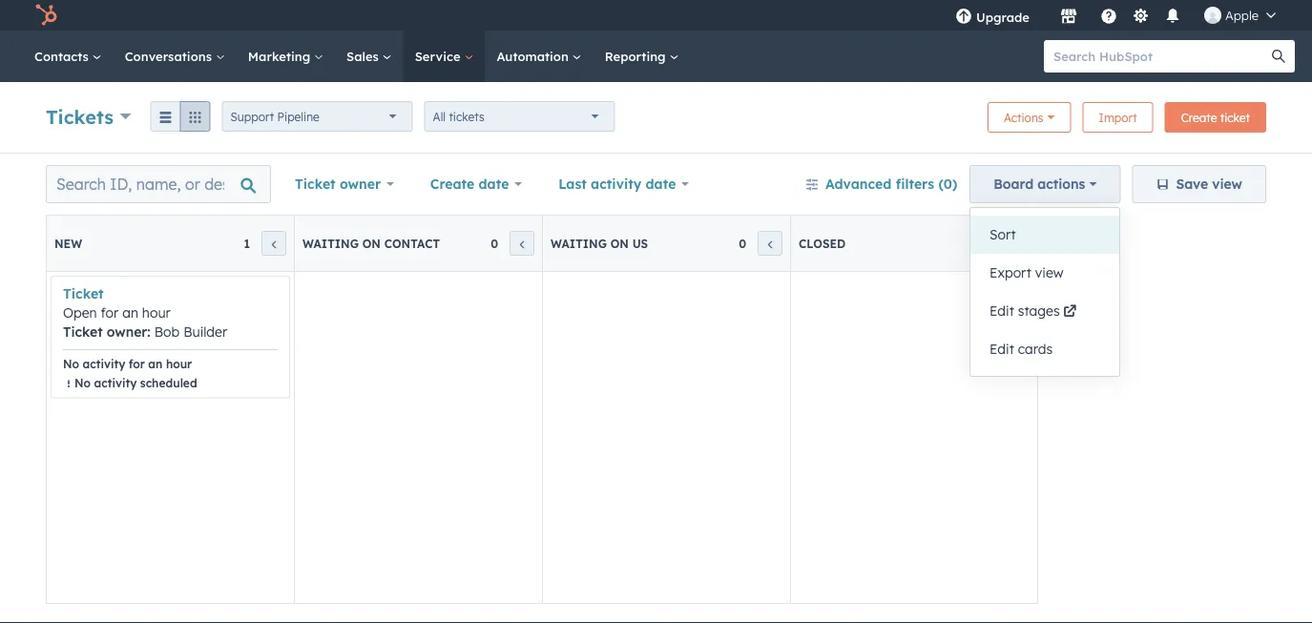Task type: describe. For each thing, give the bounding box(es) containing it.
search button
[[1263, 40, 1295, 73]]

ticket open for an hour ticket owner : bob builder
[[63, 285, 227, 340]]

edit cards button
[[971, 330, 1119, 368]]

2 vertical spatial ticket
[[63, 324, 103, 340]]

menu containing apple
[[942, 0, 1289, 31]]

notifications button
[[1157, 0, 1189, 31]]

pipeline
[[277, 109, 320, 124]]

service link
[[403, 31, 485, 82]]

ticket link
[[63, 285, 104, 302]]

hour for no activity for an hour
[[166, 356, 192, 371]]

save view button
[[1132, 165, 1266, 203]]

create date button
[[418, 165, 535, 203]]

conversations
[[125, 48, 215, 64]]

marketing link
[[236, 31, 335, 82]]

hubspot link
[[23, 4, 72, 27]]

sort button
[[971, 216, 1119, 254]]

hubspot image
[[34, 4, 57, 27]]

create date
[[430, 176, 509, 192]]

contacts
[[34, 48, 92, 64]]

tickets
[[46, 105, 114, 128]]

reporting
[[605, 48, 669, 64]]

marketing
[[248, 48, 314, 64]]

notifications image
[[1164, 9, 1181, 26]]

1
[[244, 236, 250, 251]]

board actions button
[[970, 165, 1121, 203]]

scheduled
[[140, 376, 197, 390]]

service
[[415, 48, 464, 64]]

Search ID, name, or description search field
[[46, 165, 271, 203]]

all tickets
[[433, 109, 484, 124]]

bob builder image
[[1204, 7, 1222, 24]]

marketplaces button
[[1049, 0, 1089, 31]]

import button
[[1083, 102, 1154, 133]]

marketplaces image
[[1060, 9, 1077, 26]]

actions
[[1004, 110, 1044, 125]]

activity for date
[[591, 176, 642, 192]]

create ticket
[[1181, 110, 1250, 125]]

hour for ticket open for an hour ticket owner : bob builder
[[142, 304, 171, 321]]

create for create ticket
[[1181, 110, 1217, 125]]

settings link
[[1129, 5, 1153, 25]]

contacts link
[[23, 31, 113, 82]]

export view button
[[971, 254, 1119, 292]]

no for no activity scheduled
[[74, 376, 91, 390]]

filters
[[896, 176, 934, 192]]

Search HubSpot search field
[[1044, 40, 1278, 73]]

save
[[1176, 176, 1208, 192]]

apple
[[1225, 7, 1259, 23]]

search image
[[1272, 50, 1286, 63]]

on for us
[[611, 236, 629, 251]]

waiting for waiting on us
[[551, 236, 607, 251]]

create ticket button
[[1165, 102, 1266, 133]]

settings image
[[1132, 8, 1150, 25]]

upgrade
[[976, 9, 1030, 25]]

2 date from the left
[[646, 176, 676, 192]]

view for export view
[[1035, 264, 1064, 281]]

owner inside ticket open for an hour ticket owner : bob builder
[[107, 324, 147, 340]]



Task type: locate. For each thing, give the bounding box(es) containing it.
view inside button
[[1035, 264, 1064, 281]]

last
[[558, 176, 587, 192]]

apple button
[[1193, 0, 1287, 31]]

owner
[[340, 176, 381, 192], [107, 324, 147, 340]]

0 horizontal spatial owner
[[107, 324, 147, 340]]

board actions
[[994, 176, 1086, 192]]

0 vertical spatial an
[[122, 304, 138, 321]]

on
[[362, 236, 381, 251], [611, 236, 629, 251]]

0 up export
[[986, 236, 994, 251]]

an right open
[[122, 304, 138, 321]]

0 vertical spatial owner
[[340, 176, 381, 192]]

1 horizontal spatial 0
[[739, 236, 746, 251]]

create left ticket
[[1181, 110, 1217, 125]]

edit
[[990, 303, 1014, 319], [990, 341, 1014, 357]]

contact
[[384, 236, 440, 251]]

view
[[1212, 176, 1243, 192], [1035, 264, 1064, 281]]

0 horizontal spatial waiting
[[303, 236, 359, 251]]

for for open
[[101, 304, 119, 321]]

no for no activity for an hour
[[63, 356, 79, 371]]

no
[[63, 356, 79, 371], [74, 376, 91, 390]]

stages
[[1018, 303, 1060, 319]]

menu
[[942, 0, 1289, 31]]

1 horizontal spatial create
[[1181, 110, 1217, 125]]

hour up scheduled on the bottom of the page
[[166, 356, 192, 371]]

save view
[[1176, 176, 1243, 192]]

export
[[990, 264, 1032, 281]]

0 vertical spatial for
[[101, 304, 119, 321]]

1 date from the left
[[479, 176, 509, 192]]

advanced filters (0) button
[[793, 165, 970, 203]]

activity right last
[[591, 176, 642, 192]]

edit left cards
[[990, 341, 1014, 357]]

date up us
[[646, 176, 676, 192]]

open
[[63, 304, 97, 321]]

ticket inside popup button
[[295, 176, 336, 192]]

automation
[[497, 48, 572, 64]]

export view
[[990, 264, 1064, 281]]

1 0 from the left
[[491, 236, 498, 251]]

hour up :
[[142, 304, 171, 321]]

an for activity
[[148, 356, 163, 371]]

for inside ticket open for an hour ticket owner : bob builder
[[101, 304, 119, 321]]

0 horizontal spatial an
[[122, 304, 138, 321]]

2 horizontal spatial 0
[[986, 236, 994, 251]]

create inside "create date" popup button
[[430, 176, 475, 192]]

0 horizontal spatial 0
[[491, 236, 498, 251]]

an
[[122, 304, 138, 321], [148, 356, 163, 371]]

(0)
[[939, 176, 957, 192]]

last activity date button
[[546, 165, 702, 203]]

support
[[231, 109, 274, 124]]

ticket for ticket owner
[[295, 176, 336, 192]]

1 horizontal spatial owner
[[340, 176, 381, 192]]

ticket
[[1220, 110, 1250, 125]]

activity for scheduled
[[94, 376, 137, 390]]

advanced filters (0)
[[826, 176, 957, 192]]

view inside button
[[1212, 176, 1243, 192]]

reporting link
[[593, 31, 690, 82]]

edit stages
[[990, 303, 1060, 319]]

hour inside ticket open for an hour ticket owner : bob builder
[[142, 304, 171, 321]]

create
[[1181, 110, 1217, 125], [430, 176, 475, 192]]

1 horizontal spatial on
[[611, 236, 629, 251]]

create down all tickets
[[430, 176, 475, 192]]

edit inside edit cards button
[[990, 341, 1014, 357]]

ticket owner
[[295, 176, 381, 192]]

for up no activity scheduled
[[129, 356, 145, 371]]

support pipeline button
[[222, 101, 413, 132]]

actions button
[[988, 102, 1071, 133]]

1 vertical spatial no
[[74, 376, 91, 390]]

owner inside popup button
[[340, 176, 381, 192]]

edit for edit stages
[[990, 303, 1014, 319]]

owner up waiting on contact
[[340, 176, 381, 192]]

on left contact
[[362, 236, 381, 251]]

1 vertical spatial owner
[[107, 324, 147, 340]]

1 horizontal spatial view
[[1212, 176, 1243, 192]]

sales
[[346, 48, 382, 64]]

tickets
[[449, 109, 484, 124]]

1 vertical spatial view
[[1035, 264, 1064, 281]]

upgrade image
[[955, 9, 972, 26]]

sort
[[990, 226, 1016, 243]]

sales link
[[335, 31, 403, 82]]

activity inside popup button
[[591, 176, 642, 192]]

:
[[147, 324, 150, 340]]

0 horizontal spatial on
[[362, 236, 381, 251]]

hour
[[142, 304, 171, 321], [166, 356, 192, 371]]

activity up no activity scheduled
[[83, 356, 125, 371]]

view right save
[[1212, 176, 1243, 192]]

create inside button
[[1181, 110, 1217, 125]]

import
[[1099, 110, 1137, 125]]

edit inside edit stages link
[[990, 303, 1014, 319]]

activity down "no activity for an hour"
[[94, 376, 137, 390]]

1 edit from the top
[[990, 303, 1014, 319]]

0 vertical spatial activity
[[591, 176, 642, 192]]

0 horizontal spatial for
[[101, 304, 119, 321]]

0 vertical spatial no
[[63, 356, 79, 371]]

all
[[433, 109, 446, 124]]

1 vertical spatial activity
[[83, 356, 125, 371]]

ticket down support pipeline popup button
[[295, 176, 336, 192]]

owner up "no activity for an hour"
[[107, 324, 147, 340]]

1 vertical spatial for
[[129, 356, 145, 371]]

view down sort button
[[1035, 264, 1064, 281]]

an up scheduled on the bottom of the page
[[148, 356, 163, 371]]

activity for for
[[83, 356, 125, 371]]

edit stages link
[[971, 292, 1119, 330]]

1 waiting from the left
[[303, 236, 359, 251]]

for
[[101, 304, 119, 321], [129, 356, 145, 371]]

0
[[491, 236, 498, 251], [739, 236, 746, 251], [986, 236, 994, 251]]

waiting on us
[[551, 236, 648, 251]]

3 0 from the left
[[986, 236, 994, 251]]

ticket down open
[[63, 324, 103, 340]]

1 horizontal spatial for
[[129, 356, 145, 371]]

help button
[[1093, 0, 1125, 31]]

group
[[150, 101, 210, 132]]

2 waiting from the left
[[551, 236, 607, 251]]

1 horizontal spatial date
[[646, 176, 676, 192]]

edit cards
[[990, 341, 1053, 357]]

new
[[54, 236, 82, 251]]

view for save view
[[1212, 176, 1243, 192]]

tickets button
[[46, 103, 131, 130]]

0 vertical spatial hour
[[142, 304, 171, 321]]

activity
[[591, 176, 642, 192], [83, 356, 125, 371], [94, 376, 137, 390]]

all tickets button
[[424, 101, 615, 132]]

2 vertical spatial activity
[[94, 376, 137, 390]]

menu item
[[1043, 0, 1047, 31]]

2 on from the left
[[611, 236, 629, 251]]

date
[[479, 176, 509, 192], [646, 176, 676, 192]]

ticket up open
[[63, 285, 104, 302]]

for right open
[[101, 304, 119, 321]]

1 horizontal spatial waiting
[[551, 236, 607, 251]]

0 horizontal spatial create
[[430, 176, 475, 192]]

last activity date
[[558, 176, 676, 192]]

0 vertical spatial edit
[[990, 303, 1014, 319]]

1 horizontal spatial an
[[148, 356, 163, 371]]

conversations link
[[113, 31, 236, 82]]

no activity for an hour
[[63, 356, 192, 371]]

create for create date
[[430, 176, 475, 192]]

an for open
[[122, 304, 138, 321]]

0 for contact
[[491, 236, 498, 251]]

0 horizontal spatial view
[[1035, 264, 1064, 281]]

0 down "create date" popup button
[[491, 236, 498, 251]]

on left us
[[611, 236, 629, 251]]

support pipeline
[[231, 109, 320, 124]]

2 edit from the top
[[990, 341, 1014, 357]]

1 on from the left
[[362, 236, 381, 251]]

closed
[[799, 236, 846, 251]]

0 for us
[[739, 236, 746, 251]]

us
[[632, 236, 648, 251]]

0 vertical spatial create
[[1181, 110, 1217, 125]]

waiting on contact
[[303, 236, 440, 251]]

ticket for ticket open for an hour ticket owner : bob builder
[[63, 285, 104, 302]]

0 vertical spatial ticket
[[295, 176, 336, 192]]

on for contact
[[362, 236, 381, 251]]

0 left closed
[[739, 236, 746, 251]]

date down all tickets popup button in the left top of the page
[[479, 176, 509, 192]]

bob
[[154, 324, 180, 340]]

1 vertical spatial create
[[430, 176, 475, 192]]

for for activity
[[129, 356, 145, 371]]

an inside ticket open for an hour ticket owner : bob builder
[[122, 304, 138, 321]]

1 vertical spatial edit
[[990, 341, 1014, 357]]

actions
[[1038, 176, 1086, 192]]

1 vertical spatial ticket
[[63, 285, 104, 302]]

advanced
[[826, 176, 892, 192]]

1 vertical spatial an
[[148, 356, 163, 371]]

waiting for waiting on contact
[[303, 236, 359, 251]]

ticket
[[295, 176, 336, 192], [63, 285, 104, 302], [63, 324, 103, 340]]

automation link
[[485, 31, 593, 82]]

board
[[994, 176, 1034, 192]]

builder
[[183, 324, 227, 340]]

no down "no activity for an hour"
[[74, 376, 91, 390]]

edit left stages
[[990, 303, 1014, 319]]

waiting down last
[[551, 236, 607, 251]]

help image
[[1100, 9, 1118, 26]]

1 vertical spatial hour
[[166, 356, 192, 371]]

tickets banner
[[46, 96, 1266, 134]]

ticket owner button
[[282, 165, 406, 203]]

0 horizontal spatial date
[[479, 176, 509, 192]]

waiting down ticket owner
[[303, 236, 359, 251]]

waiting
[[303, 236, 359, 251], [551, 236, 607, 251]]

cards
[[1018, 341, 1053, 357]]

2 0 from the left
[[739, 236, 746, 251]]

group inside tickets banner
[[150, 101, 210, 132]]

no activity scheduled
[[74, 376, 197, 390]]

edit for edit cards
[[990, 341, 1014, 357]]

0 vertical spatial view
[[1212, 176, 1243, 192]]

no down open
[[63, 356, 79, 371]]



Task type: vqa. For each thing, say whether or not it's contained in the screenshot.
Bob Builder image
yes



